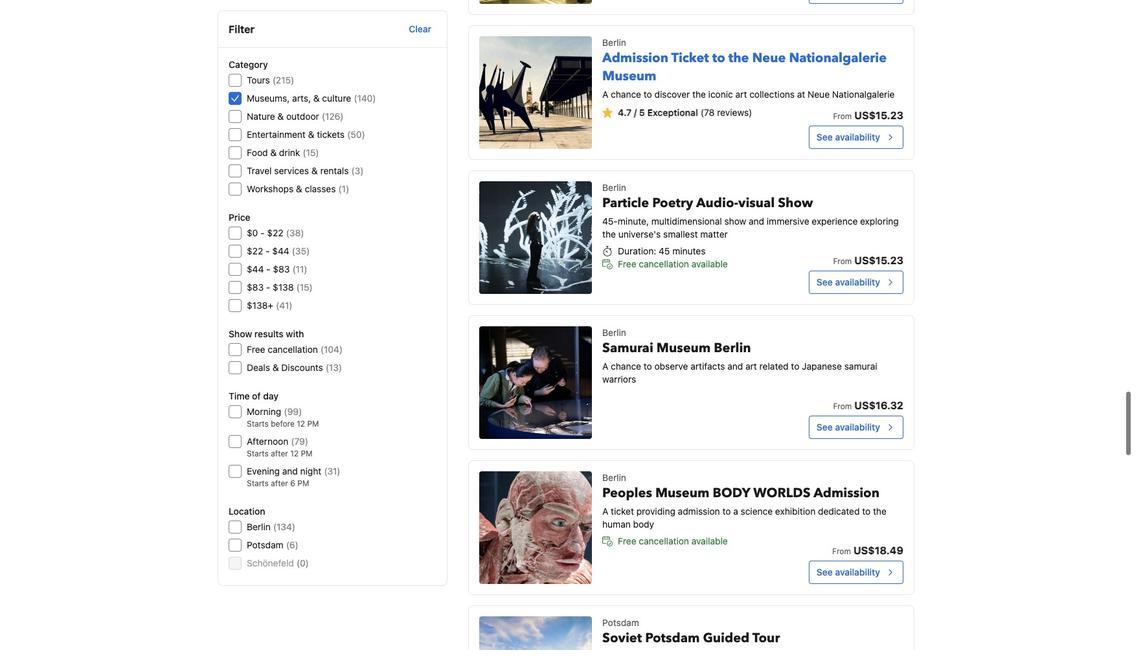 Task type: vqa. For each thing, say whether or not it's contained in the screenshot.


Task type: locate. For each thing, give the bounding box(es) containing it.
(38)
[[286, 227, 304, 238]]

filter
[[229, 23, 255, 35]]

0 vertical spatial pm
[[307, 419, 319, 429]]

us$16.32
[[855, 400, 904, 411]]

drink
[[279, 147, 300, 158]]

food
[[247, 147, 268, 158]]

museum inside berlin samurai museum berlin a chance to observe artifacts and art related to japanese samurai warriors
[[657, 339, 711, 357]]

berlin inside berlin particle poetry audio-visual show 45-minute, multidimensional show and immersive experience exploring the universe's smallest matter
[[602, 182, 626, 193]]

availability for particle poetry audio-visual show
[[835, 277, 880, 288]]

the
[[729, 49, 749, 67], [692, 89, 706, 100], [602, 229, 616, 240], [873, 506, 887, 517]]

& for workshops & classes
[[296, 183, 302, 194]]

2 after from the top
[[271, 479, 288, 488]]

12 down (79)
[[290, 449, 299, 459]]

chance up 4.7
[[611, 89, 641, 100]]

from
[[833, 111, 852, 121], [833, 257, 852, 266], [833, 402, 852, 411], [832, 547, 851, 556]]

the up us$18.49
[[873, 506, 887, 517]]

see availability
[[817, 132, 880, 143], [817, 277, 880, 288], [817, 422, 880, 433], [817, 567, 880, 578]]

reviews)
[[717, 107, 752, 118]]

evening
[[247, 466, 280, 477]]

0 vertical spatial a
[[602, 89, 609, 100]]

1 vertical spatial us$15.23
[[855, 255, 904, 266]]

afternoon
[[247, 436, 288, 447]]

1 vertical spatial starts
[[247, 449, 269, 459]]

outdoor
[[286, 111, 319, 122]]

1 vertical spatial free cancellation available
[[618, 536, 728, 547]]

12 for (79)
[[290, 449, 299, 459]]

1 from us$15.23 from the top
[[833, 109, 904, 121]]

museum up observe
[[657, 339, 711, 357]]

cancellation
[[639, 258, 689, 269], [268, 344, 318, 355], [639, 536, 689, 547]]

0 vertical spatial $22
[[267, 227, 283, 238]]

guided
[[703, 630, 750, 647]]

1 horizontal spatial neue
[[808, 89, 830, 100]]

1 vertical spatial $22
[[247, 246, 263, 257]]

1 available from the top
[[692, 258, 728, 269]]

and up 6 on the bottom left
[[282, 466, 298, 477]]

after inside "afternoon (79) starts after 12 pm"
[[271, 449, 288, 459]]

2 vertical spatial pm
[[297, 479, 309, 488]]

available down minutes
[[692, 258, 728, 269]]

travel services & rentals (3)
[[247, 165, 364, 176]]

0 horizontal spatial $44
[[247, 264, 264, 275]]

workshops
[[247, 183, 294, 194]]

$22 - $44 (35)
[[247, 246, 310, 257]]

samurai
[[602, 339, 654, 357]]

admission up dedicated
[[814, 485, 880, 502]]

berlin admission ticket to the neue nationalgalerie museum a chance to discover the iconic art collections at neue nationalgalerie
[[602, 37, 895, 100]]

museum up 4.7
[[602, 67, 657, 85]]

1 see from the top
[[817, 132, 833, 143]]

& left drink
[[270, 147, 277, 158]]

1 vertical spatial art
[[746, 361, 757, 372]]

0 vertical spatial chance
[[611, 89, 641, 100]]

& down the travel services & rentals (3)
[[296, 183, 302, 194]]

entertainment & tickets (50)
[[247, 129, 365, 140]]

1 vertical spatial a
[[602, 361, 609, 372]]

free down human
[[618, 536, 637, 547]]

1 horizontal spatial $22
[[267, 227, 283, 238]]

particle poetry audio-visual show image
[[479, 181, 592, 294]]

1 vertical spatial (15)
[[296, 282, 313, 293]]

0 vertical spatial (15)
[[303, 147, 319, 158]]

tickets
[[317, 129, 345, 140]]

0 horizontal spatial $22
[[247, 246, 263, 257]]

1 a from the top
[[602, 89, 609, 100]]

to right ticket
[[712, 49, 725, 67]]

soviet potsdam guided tour image
[[479, 617, 592, 650]]

free down duration:
[[618, 258, 637, 269]]

2 available from the top
[[692, 536, 728, 547]]

0 vertical spatial 12
[[297, 419, 305, 429]]

from inside from us$18.49
[[832, 547, 851, 556]]

12 inside morning (99) starts before 12 pm
[[297, 419, 305, 429]]

museum up the admission
[[655, 485, 710, 502]]

(215)
[[273, 74, 294, 86]]

0 vertical spatial starts
[[247, 419, 269, 429]]

- for $0
[[260, 227, 265, 238]]

0 vertical spatial show
[[778, 194, 813, 212]]

potsdam up soviet
[[602, 617, 639, 628]]

0 horizontal spatial potsdam
[[247, 540, 284, 551]]

admission inside berlin peoples museum body worlds admission a ticket providing admission to a science exhibition dedicated to the human body
[[814, 485, 880, 502]]

(15)
[[303, 147, 319, 158], [296, 282, 313, 293]]

2 see from the top
[[817, 277, 833, 288]]

1 vertical spatial 12
[[290, 449, 299, 459]]

1 see availability from the top
[[817, 132, 880, 143]]

starts down afternoon
[[247, 449, 269, 459]]

2 vertical spatial museum
[[655, 485, 710, 502]]

before
[[271, 419, 295, 429]]

2 availability from the top
[[835, 277, 880, 288]]

0 vertical spatial available
[[692, 258, 728, 269]]

1 vertical spatial admission
[[814, 485, 880, 502]]

(6)
[[286, 540, 299, 551]]

minutes
[[673, 246, 706, 257]]

pm right 6 on the bottom left
[[297, 479, 309, 488]]

museum
[[602, 67, 657, 85], [657, 339, 711, 357], [655, 485, 710, 502]]

$83 up $138+
[[247, 282, 264, 293]]

- right $0
[[260, 227, 265, 238]]

& up entertainment
[[277, 111, 284, 122]]

free cancellation available down body
[[618, 536, 728, 547]]

cancellation down with
[[268, 344, 318, 355]]

12
[[297, 419, 305, 429], [290, 449, 299, 459]]

and inside evening and night (31) starts after 6 pm
[[282, 466, 298, 477]]

2 a from the top
[[602, 361, 609, 372]]

$83 up $83 - $138 (15)
[[273, 264, 290, 275]]

free cancellation available down 45
[[618, 258, 728, 269]]

(15) down (11) on the top of page
[[296, 282, 313, 293]]

0 vertical spatial potsdam
[[247, 540, 284, 551]]

1 horizontal spatial $44
[[272, 246, 289, 257]]

- for $83
[[266, 282, 270, 293]]

pm inside "afternoon (79) starts after 12 pm"
[[301, 449, 313, 459]]

(15) for food & drink (15)
[[303, 147, 319, 158]]

- left $138
[[266, 282, 270, 293]]

potsdam up schönefeld
[[247, 540, 284, 551]]

art up 'reviews)'
[[736, 89, 747, 100]]

and down visual on the right of the page
[[749, 216, 764, 227]]

starts inside morning (99) starts before 12 pm
[[247, 419, 269, 429]]

neue right the at
[[808, 89, 830, 100]]

(140)
[[354, 93, 376, 104]]

2 from us$15.23 from the top
[[833, 255, 904, 266]]

3 see from the top
[[817, 422, 833, 433]]

0 vertical spatial free cancellation available
[[618, 258, 728, 269]]

starts inside evening and night (31) starts after 6 pm
[[247, 479, 269, 488]]

with
[[286, 328, 304, 339]]

evening and night (31) starts after 6 pm
[[247, 466, 341, 488]]

4 see availability from the top
[[817, 567, 880, 578]]

2 vertical spatial a
[[602, 506, 609, 517]]

12 down (99)
[[297, 419, 305, 429]]

the inside berlin peoples museum body worlds admission a ticket providing admission to a science exhibition dedicated to the human body
[[873, 506, 887, 517]]

2 vertical spatial potsdam
[[645, 630, 700, 647]]

workshops & classes (1)
[[247, 183, 349, 194]]

available down the admission
[[692, 536, 728, 547]]

1 horizontal spatial and
[[728, 361, 743, 372]]

nationalgalerie up the at
[[789, 49, 887, 67]]

2 us$15.23 from the top
[[855, 255, 904, 266]]

free up deals
[[247, 344, 265, 355]]

starts down evening
[[247, 479, 269, 488]]

night
[[300, 466, 321, 477]]

1 vertical spatial $83
[[247, 282, 264, 293]]

(134)
[[273, 521, 295, 532]]

nationalgalerie right the at
[[832, 89, 895, 100]]

free cancellation available
[[618, 258, 728, 269], [618, 536, 728, 547]]

0 vertical spatial $83
[[273, 264, 290, 275]]

3 a from the top
[[602, 506, 609, 517]]

museum inside berlin peoples museum body worlds admission a ticket providing admission to a science exhibition dedicated to the human body
[[655, 485, 710, 502]]

tours (215)
[[247, 74, 294, 86]]

berlin for admission ticket to the neue nationalgalerie museum
[[602, 37, 626, 48]]

(11)
[[292, 264, 307, 275]]

2 horizontal spatial potsdam
[[645, 630, 700, 647]]

to left observe
[[644, 361, 652, 372]]

berlin inside berlin peoples museum body worlds admission a ticket providing admission to a science exhibition dedicated to the human body
[[602, 472, 626, 483]]

2 chance from the top
[[611, 361, 641, 372]]

a
[[733, 506, 738, 517]]

1 vertical spatial free
[[247, 344, 265, 355]]

0 vertical spatial neue
[[752, 49, 786, 67]]

availability for admission ticket to the neue nationalgalerie museum
[[835, 132, 880, 143]]

2 see availability from the top
[[817, 277, 880, 288]]

1 vertical spatial chance
[[611, 361, 641, 372]]

1 horizontal spatial show
[[778, 194, 813, 212]]

art inside berlin samurai museum berlin a chance to observe artifacts and art related to japanese samurai warriors
[[746, 361, 757, 372]]

arts,
[[292, 93, 311, 104]]

the down 45-
[[602, 229, 616, 240]]

0 vertical spatial admission
[[602, 49, 669, 67]]

to right dedicated
[[862, 506, 871, 517]]

immersive
[[767, 216, 810, 227]]

$138+ (41)
[[247, 300, 293, 311]]

discounts
[[281, 362, 323, 373]]

cancellation down body
[[639, 536, 689, 547]]

chance up warriors on the bottom right
[[611, 361, 641, 372]]

12 inside "afternoon (79) starts after 12 pm"
[[290, 449, 299, 459]]

clear
[[409, 23, 431, 34]]

starts down morning
[[247, 419, 269, 429]]

starts for afternoon
[[247, 449, 269, 459]]

1 vertical spatial museum
[[657, 339, 711, 357]]

starts inside "afternoon (79) starts after 12 pm"
[[247, 449, 269, 459]]

and right "artifacts"
[[728, 361, 743, 372]]

0 vertical spatial museum
[[602, 67, 657, 85]]

- for $44
[[266, 264, 271, 275]]

$22 up $22 - $44 (35)
[[267, 227, 283, 238]]

a inside berlin admission ticket to the neue nationalgalerie museum a chance to discover the iconic art collections at neue nationalgalerie
[[602, 89, 609, 100]]

$0 - $22 (38)
[[247, 227, 304, 238]]

berlin inside berlin admission ticket to the neue nationalgalerie museum a chance to discover the iconic art collections at neue nationalgalerie
[[602, 37, 626, 48]]

pm for (79)
[[301, 449, 313, 459]]

pm up (79)
[[307, 419, 319, 429]]

starts
[[247, 419, 269, 429], [247, 449, 269, 459], [247, 479, 269, 488]]

cancellation down 45
[[639, 258, 689, 269]]

1 availability from the top
[[835, 132, 880, 143]]

1 vertical spatial from us$15.23
[[833, 255, 904, 266]]

1 horizontal spatial potsdam
[[602, 617, 639, 628]]

$22 down $0
[[247, 246, 263, 257]]

2 vertical spatial starts
[[247, 479, 269, 488]]

services
[[274, 165, 309, 176]]

particle
[[602, 194, 649, 212]]

show
[[725, 216, 746, 227]]

culture
[[322, 93, 351, 104]]

$83 - $138 (15)
[[247, 282, 313, 293]]

0 horizontal spatial neue
[[752, 49, 786, 67]]

45
[[659, 246, 670, 257]]

-
[[260, 227, 265, 238], [266, 246, 270, 257], [266, 264, 271, 275], [266, 282, 270, 293]]

(13)
[[326, 362, 342, 373]]

1 free cancellation available from the top
[[618, 258, 728, 269]]

& left tickets
[[308, 129, 314, 140]]

availability
[[835, 132, 880, 143], [835, 277, 880, 288], [835, 422, 880, 433], [835, 567, 880, 578]]

admission ticket to the neue nationalgalerie museum image
[[479, 36, 592, 149]]

1 vertical spatial potsdam
[[602, 617, 639, 628]]

- down the $0 - $22 (38)
[[266, 246, 270, 257]]

tours
[[247, 74, 270, 86]]

samurai
[[845, 361, 877, 372]]

$44 up $44 - $83 (11)
[[272, 246, 289, 257]]

us$15.23 for admission ticket to the neue nationalgalerie museum
[[855, 109, 904, 121]]

1 vertical spatial after
[[271, 479, 288, 488]]

1 vertical spatial pm
[[301, 449, 313, 459]]

4 availability from the top
[[835, 567, 880, 578]]

after down afternoon
[[271, 449, 288, 459]]

(1)
[[338, 183, 349, 194]]

2 free cancellation available from the top
[[618, 536, 728, 547]]

to right related
[[791, 361, 800, 372]]

0 vertical spatial cancellation
[[639, 258, 689, 269]]

0 horizontal spatial and
[[282, 466, 298, 477]]

1 vertical spatial and
[[728, 361, 743, 372]]

(104)
[[321, 344, 343, 355]]

chance inside berlin samurai museum berlin a chance to observe artifacts and art related to japanese samurai warriors
[[611, 361, 641, 372]]

1 vertical spatial available
[[692, 536, 728, 547]]

0 vertical spatial us$15.23
[[855, 109, 904, 121]]

0 vertical spatial from us$15.23
[[833, 109, 904, 121]]

0 vertical spatial $44
[[272, 246, 289, 257]]

2 starts from the top
[[247, 449, 269, 459]]

1 us$15.23 from the top
[[855, 109, 904, 121]]

see
[[817, 132, 833, 143], [817, 277, 833, 288], [817, 422, 833, 433], [817, 567, 833, 578]]

1 chance from the top
[[611, 89, 641, 100]]

$0
[[247, 227, 258, 238]]

potsdam for soviet
[[602, 617, 639, 628]]

$44 down $22 - $44 (35)
[[247, 264, 264, 275]]

show
[[778, 194, 813, 212], [229, 328, 252, 339]]

1 horizontal spatial admission
[[814, 485, 880, 502]]

pm for (99)
[[307, 419, 319, 429]]

available
[[692, 258, 728, 269], [692, 536, 728, 547]]

2 horizontal spatial and
[[749, 216, 764, 227]]

- down $22 - $44 (35)
[[266, 264, 271, 275]]

the up (78 at the top of the page
[[692, 89, 706, 100]]

1 vertical spatial show
[[229, 328, 252, 339]]

0 vertical spatial after
[[271, 449, 288, 459]]

1 horizontal spatial $83
[[273, 264, 290, 275]]

matter
[[700, 229, 728, 240]]

(15) down entertainment & tickets (50)
[[303, 147, 319, 158]]

1 after from the top
[[271, 449, 288, 459]]

admission up discover
[[602, 49, 669, 67]]

ticket
[[671, 49, 709, 67]]

potsdam (6)
[[247, 540, 299, 551]]

pm inside morning (99) starts before 12 pm
[[307, 419, 319, 429]]

2 vertical spatial and
[[282, 466, 298, 477]]

a inside berlin samurai museum berlin a chance to observe artifacts and art related to japanese samurai warriors
[[602, 361, 609, 372]]

after left 6 on the bottom left
[[271, 479, 288, 488]]

show left results
[[229, 328, 252, 339]]

& for nature & outdoor
[[277, 111, 284, 122]]

45-
[[602, 216, 618, 227]]

show inside berlin particle poetry audio-visual show 45-minute, multidimensional show and immersive experience exploring the universe's smallest matter
[[778, 194, 813, 212]]

neue
[[752, 49, 786, 67], [808, 89, 830, 100]]

& right deals
[[273, 362, 279, 373]]

from for peoples museum body worlds admission
[[832, 547, 851, 556]]

samurai museum berlin image
[[479, 326, 592, 439]]

0 vertical spatial and
[[749, 216, 764, 227]]

& right arts,
[[313, 93, 320, 104]]

0 vertical spatial art
[[736, 89, 747, 100]]

4 see from the top
[[817, 567, 833, 578]]

0 horizontal spatial admission
[[602, 49, 669, 67]]

$22
[[267, 227, 283, 238], [247, 246, 263, 257]]

show up immersive
[[778, 194, 813, 212]]

after inside evening and night (31) starts after 6 pm
[[271, 479, 288, 488]]

to left a
[[723, 506, 731, 517]]

0 horizontal spatial $83
[[247, 282, 264, 293]]

after
[[271, 449, 288, 459], [271, 479, 288, 488]]

1 starts from the top
[[247, 419, 269, 429]]

12 for (99)
[[297, 419, 305, 429]]

art left related
[[746, 361, 757, 372]]

potsdam for (6)
[[247, 540, 284, 551]]

potsdam right soviet
[[645, 630, 700, 647]]

neue up collections
[[752, 49, 786, 67]]

pm down (79)
[[301, 449, 313, 459]]

1 vertical spatial nationalgalerie
[[832, 89, 895, 100]]

2 vertical spatial cancellation
[[639, 536, 689, 547]]

and
[[749, 216, 764, 227], [728, 361, 743, 372], [282, 466, 298, 477]]

3 starts from the top
[[247, 479, 269, 488]]

artifacts
[[691, 361, 725, 372]]

from us$18.49
[[832, 545, 904, 556]]



Task type: describe. For each thing, give the bounding box(es) containing it.
deals & discounts (13)
[[247, 362, 342, 373]]

berlin peoples museum body worlds admission a ticket providing admission to a science exhibition dedicated to the human body
[[602, 472, 887, 530]]

smallest
[[663, 229, 698, 240]]

0 vertical spatial nationalgalerie
[[789, 49, 887, 67]]

time of day
[[229, 391, 279, 402]]

duration: 45 minutes
[[618, 246, 706, 257]]

3 see availability from the top
[[817, 422, 880, 433]]

0 horizontal spatial show
[[229, 328, 252, 339]]

universe's
[[618, 229, 661, 240]]

the inside berlin particle poetry audio-visual show 45-minute, multidimensional show and immersive experience exploring the universe's smallest matter
[[602, 229, 616, 240]]

(0)
[[297, 558, 309, 569]]

travel
[[247, 165, 272, 176]]

multidimensional
[[651, 216, 722, 227]]

human
[[602, 519, 631, 530]]

free cancellation (104)
[[247, 344, 343, 355]]

museum for samurai
[[657, 339, 711, 357]]

pm inside evening and night (31) starts after 6 pm
[[297, 479, 309, 488]]

results
[[255, 328, 284, 339]]

(31)
[[324, 466, 341, 477]]

& for entertainment & tickets
[[308, 129, 314, 140]]

from us$15.23 for particle poetry audio-visual show
[[833, 255, 904, 266]]

and inside berlin particle poetry audio-visual show 45-minute, multidimensional show and immersive experience exploring the universe's smallest matter
[[749, 216, 764, 227]]

4.7
[[618, 107, 632, 118]]

(15) for $83 - $138 (15)
[[296, 282, 313, 293]]

admission inside berlin admission ticket to the neue nationalgalerie museum a chance to discover the iconic art collections at neue nationalgalerie
[[602, 49, 669, 67]]

(99)
[[284, 406, 302, 417]]

0 vertical spatial free
[[618, 258, 637, 269]]

(126)
[[322, 111, 344, 122]]

location
[[229, 506, 265, 517]]

time
[[229, 391, 250, 402]]

dedicated
[[818, 506, 860, 517]]

us$18.49
[[854, 545, 904, 556]]

morning
[[247, 406, 281, 417]]

(50)
[[347, 129, 365, 140]]

(41)
[[276, 300, 293, 311]]

art inside berlin admission ticket to the neue nationalgalerie museum a chance to discover the iconic art collections at neue nationalgalerie
[[736, 89, 747, 100]]

of
[[252, 391, 261, 402]]

(79)
[[291, 436, 308, 447]]

deals
[[247, 362, 270, 373]]

the up iconic
[[729, 49, 749, 67]]

berlin for samurai museum berlin
[[602, 327, 626, 338]]

potsdam soviet potsdam guided tour
[[602, 617, 780, 647]]

schönefeld (0)
[[247, 558, 309, 569]]

entertainment
[[247, 129, 306, 140]]

berlin for peoples museum body worlds admission
[[602, 472, 626, 483]]

afternoon (79) starts after 12 pm
[[247, 436, 313, 459]]

peoples museum body worlds admission image
[[479, 472, 592, 584]]

2 vertical spatial free
[[618, 536, 637, 547]]

category
[[229, 59, 268, 70]]

chance inside berlin admission ticket to the neue nationalgalerie museum a chance to discover the iconic art collections at neue nationalgalerie
[[611, 89, 641, 100]]

see availability for peoples museum body worlds admission
[[817, 567, 880, 578]]

us$15.23 for particle poetry audio-visual show
[[855, 255, 904, 266]]

show results with
[[229, 328, 304, 339]]

soviet
[[602, 630, 642, 647]]

berlin for particle poetry audio-visual show
[[602, 182, 626, 193]]

day
[[263, 391, 279, 402]]

price
[[229, 212, 250, 223]]

classes
[[305, 183, 336, 194]]

& for deals & discounts
[[273, 362, 279, 373]]

4.7 / 5 exceptional (78 reviews)
[[618, 107, 752, 118]]

1 vertical spatial cancellation
[[268, 344, 318, 355]]

providing
[[637, 506, 676, 517]]

museum for peoples
[[655, 485, 710, 502]]

from inside from us$16.32
[[833, 402, 852, 411]]

admission
[[678, 506, 720, 517]]

nature
[[247, 111, 275, 122]]

- for $22
[[266, 246, 270, 257]]

5
[[639, 107, 645, 118]]

experience
[[812, 216, 858, 227]]

from us$15.23 for admission ticket to the neue nationalgalerie museum
[[833, 109, 904, 121]]

clear button
[[404, 17, 437, 41]]

/
[[634, 107, 637, 118]]

tour
[[753, 630, 780, 647]]

6
[[290, 479, 295, 488]]

minute,
[[618, 216, 649, 227]]

(3)
[[351, 165, 364, 176]]

berlin particle poetry audio-visual show 45-minute, multidimensional show and immersive experience exploring the universe's smallest matter
[[602, 182, 899, 240]]

availability for peoples museum body worlds admission
[[835, 567, 880, 578]]

see for admission
[[817, 567, 833, 578]]

audio-
[[696, 194, 739, 212]]

observe
[[655, 361, 688, 372]]

starts for morning
[[247, 419, 269, 429]]

$138
[[273, 282, 294, 293]]

exploring
[[860, 216, 899, 227]]

peoples
[[602, 485, 652, 502]]

duration:
[[618, 246, 656, 257]]

body
[[633, 519, 654, 530]]

related
[[760, 361, 789, 372]]

science
[[741, 506, 773, 517]]

warriors
[[602, 374, 636, 385]]

museum inside berlin admission ticket to the neue nationalgalerie museum a chance to discover the iconic art collections at neue nationalgalerie
[[602, 67, 657, 85]]

and inside berlin samurai museum berlin a chance to observe artifacts and art related to japanese samurai warriors
[[728, 361, 743, 372]]

worlds
[[753, 485, 811, 502]]

(78
[[701, 107, 715, 118]]

to up 5
[[644, 89, 652, 100]]

berlin (134)
[[247, 521, 295, 532]]

see for show
[[817, 277, 833, 288]]

exceptional
[[648, 107, 698, 118]]

& up classes
[[312, 165, 318, 176]]

1 vertical spatial $44
[[247, 264, 264, 275]]

see availability for admission ticket to the neue nationalgalerie museum
[[817, 132, 880, 143]]

visual
[[738, 194, 775, 212]]

museums,
[[247, 93, 290, 104]]

& for food & drink
[[270, 147, 277, 158]]

morning (99) starts before 12 pm
[[247, 406, 319, 429]]

see for neue
[[817, 132, 833, 143]]

$138+
[[247, 300, 273, 311]]

museums, arts, & culture (140)
[[247, 93, 376, 104]]

discover
[[655, 89, 690, 100]]

exhibition
[[775, 506, 816, 517]]

a inside berlin peoples museum body worlds admission a ticket providing admission to a science exhibition dedicated to the human body
[[602, 506, 609, 517]]

from for particle poetry audio-visual show
[[833, 257, 852, 266]]

$44 - $83 (11)
[[247, 264, 307, 275]]

neues museum image
[[479, 0, 592, 4]]

see availability for particle poetry audio-visual show
[[817, 277, 880, 288]]

nature & outdoor (126)
[[247, 111, 344, 122]]

1 vertical spatial neue
[[808, 89, 830, 100]]

from for admission ticket to the neue nationalgalerie museum
[[833, 111, 852, 121]]

3 availability from the top
[[835, 422, 880, 433]]



